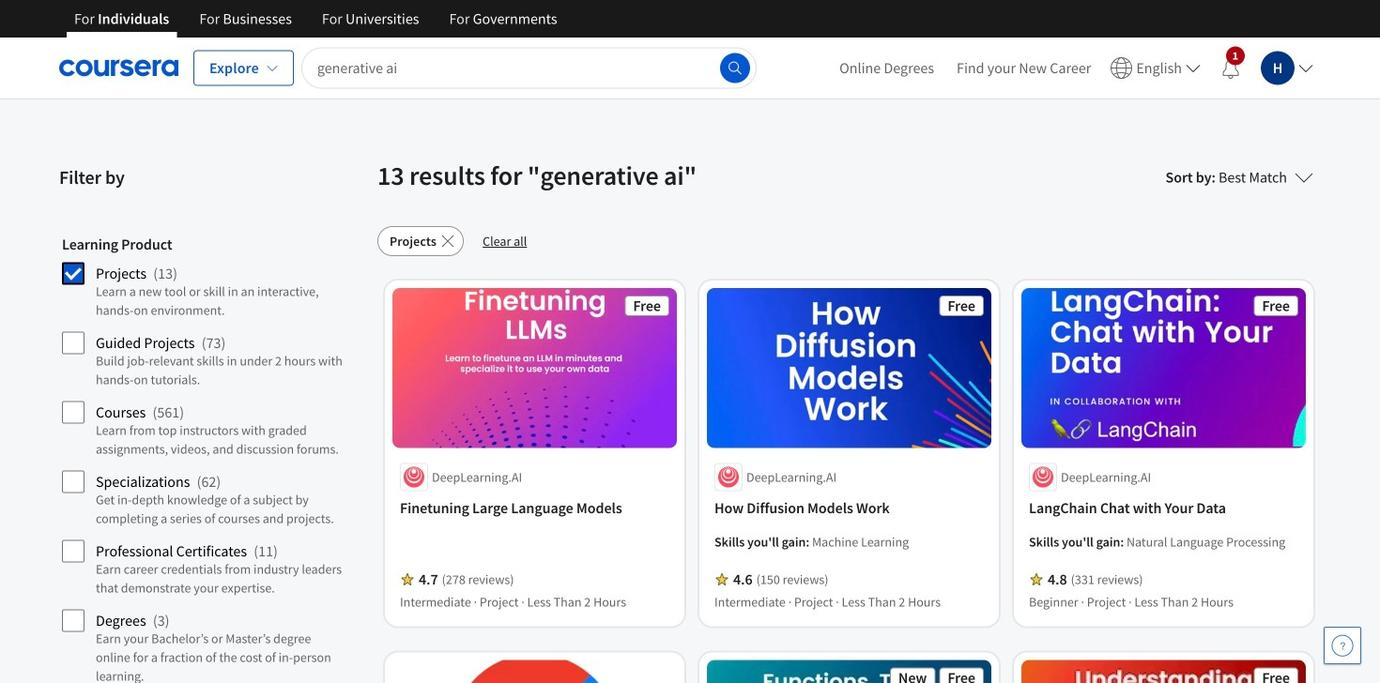 Task type: vqa. For each thing, say whether or not it's contained in the screenshot.
the within dropdown button
no



Task type: describe. For each thing, give the bounding box(es) containing it.
What do you want to learn? text field
[[301, 47, 757, 89]]

(4.8 stars) element
[[1048, 570, 1067, 589]]



Task type: locate. For each thing, give the bounding box(es) containing it.
None search field
[[301, 47, 757, 89]]

help center image
[[1331, 635, 1354, 657]]

(4.7 stars) element
[[419, 570, 438, 589]]

group
[[62, 235, 344, 684]]

menu
[[828, 38, 1321, 99]]

coursera image
[[59, 53, 178, 83]]

banner navigation
[[59, 0, 572, 38]]

(4.6 stars) element
[[733, 570, 753, 589]]



